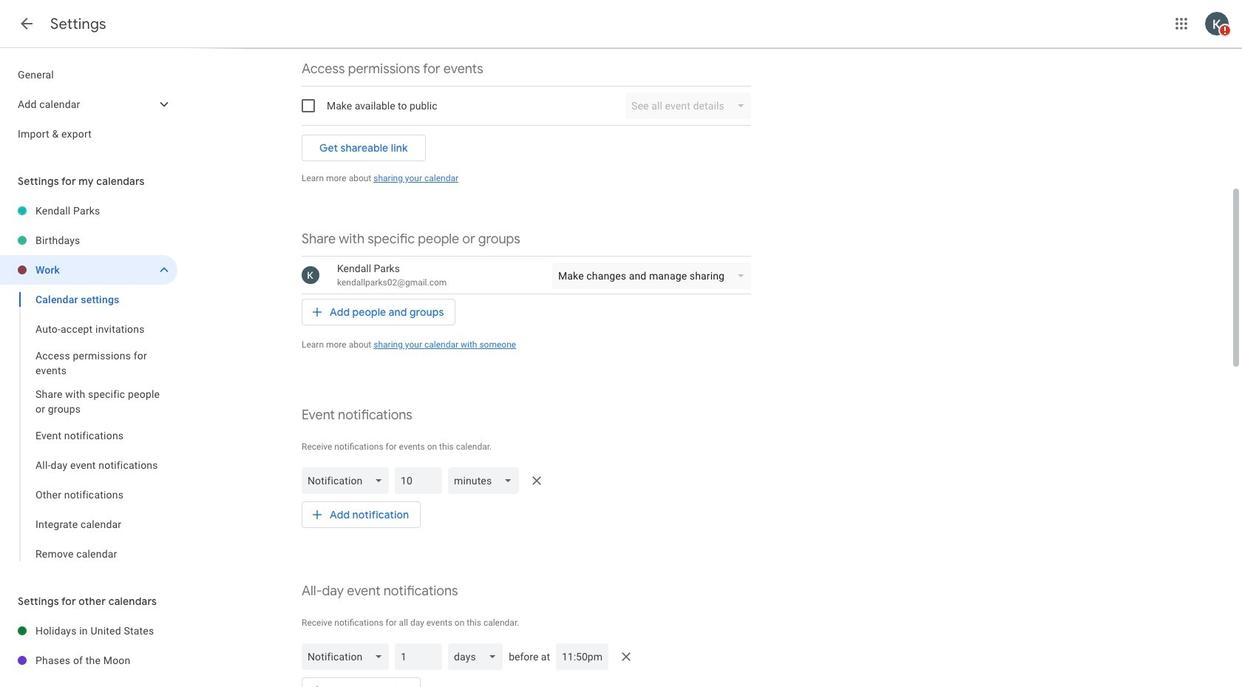 Task type: vqa. For each thing, say whether or not it's contained in the screenshot.
Minutes in advance for notification NUMBER FIELD
yes



Task type: describe. For each thing, give the bounding box(es) containing it.
10 minutes before element
[[302, 464, 751, 497]]

kendall parks tree item
[[0, 196, 177, 226]]

3 tree from the top
[[0, 616, 177, 675]]

the day before at 11:50pm element
[[302, 640, 751, 673]]

Days in advance for notification number field
[[401, 643, 437, 670]]

holidays in united states tree item
[[0, 616, 177, 646]]

work tree item
[[0, 255, 177, 285]]



Task type: locate. For each thing, give the bounding box(es) containing it.
2 tree from the top
[[0, 196, 177, 569]]

tree
[[0, 60, 177, 149], [0, 196, 177, 569], [0, 616, 177, 675]]

None field
[[302, 467, 395, 494], [448, 467, 525, 494], [302, 643, 395, 670], [448, 643, 509, 670], [302, 467, 395, 494], [448, 467, 525, 494], [302, 643, 395, 670], [448, 643, 509, 670]]

1 tree from the top
[[0, 60, 177, 149]]

birthdays tree item
[[0, 226, 177, 255]]

0 vertical spatial tree
[[0, 60, 177, 149]]

Minutes in advance for notification number field
[[401, 467, 437, 494]]

group
[[0, 285, 177, 569]]

2 vertical spatial tree
[[0, 616, 177, 675]]

heading
[[50, 15, 106, 33]]

Time of day text field
[[562, 649, 603, 664]]

go back image
[[18, 15, 35, 33]]

phases of the moon tree item
[[0, 646, 177, 675]]

1 vertical spatial tree
[[0, 196, 177, 569]]



